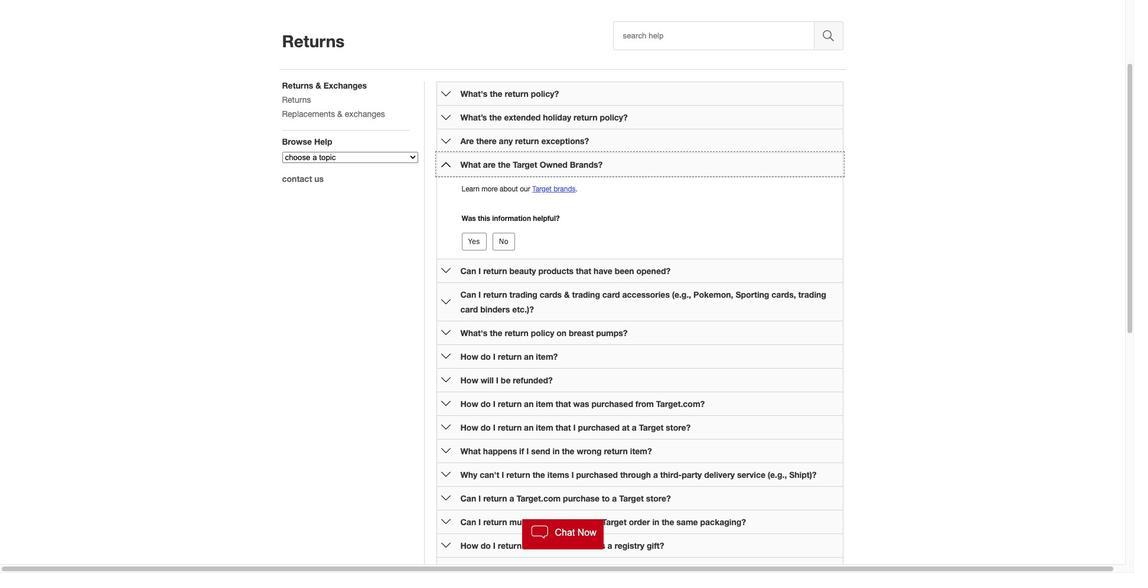 Task type: describe. For each thing, give the bounding box(es) containing it.
navigation containing returns & exchanges
[[282, 80, 418, 318]]

party
[[682, 470, 702, 480]]

holiday
[[543, 112, 572, 122]]

& for returns
[[338, 109, 343, 119]]

returns & exchanges returns replacements & exchanges
[[282, 80, 385, 119]]

circle arrow e image for what happens if i send in the wrong return item?
[[441, 446, 451, 456]]

how do i return an item that was purchased from target.com? link
[[461, 399, 705, 409]]

return down how will i be refunded? 'link'
[[498, 399, 522, 409]]

an for how do i return an item i received as a registry gift?
[[524, 541, 534, 551]]

through
[[620, 470, 651, 480]]

as
[[596, 541, 606, 551]]

1 vertical spatial store?
[[646, 493, 671, 503]]

information
[[492, 214, 531, 223]]

shipt)?
[[790, 470, 817, 480]]

return down can't
[[483, 493, 507, 503]]

learn more about our target brands .
[[462, 185, 578, 193]]

more
[[482, 185, 498, 193]]

breast
[[569, 328, 594, 338]]

are there any return exceptions?
[[461, 136, 589, 146]]

how do i return an item i received as a registry gift? link
[[461, 541, 665, 551]]

beauty
[[510, 266, 536, 276]]

the left wrong
[[562, 446, 575, 456]]

what's the return policy on breast pumps? link
[[461, 328, 628, 338]]

how do i return an item? link
[[461, 352, 558, 362]]

.
[[576, 185, 578, 193]]

purchased for was
[[592, 399, 633, 409]]

return up the extended on the top of page
[[505, 89, 529, 99]]

the right the what's
[[489, 112, 502, 122]]

an for how do i return an item that i purchased at a target store?
[[524, 423, 534, 433]]

item for was
[[536, 399, 554, 409]]

why
[[461, 470, 478, 480]]

chat now
[[555, 528, 597, 538]]

what are the target owned brands? link
[[461, 160, 603, 170]]

can for can i return a target.com purchase to a target store?
[[461, 493, 476, 503]]

circle arrow e image for what's the return policy on breast pumps?
[[441, 328, 451, 338]]

(e.g., inside can i return trading cards & trading card accessories (e.g., pokemon, sporting cards, trading card binders etc.)?
[[672, 290, 692, 300]]

circle arrow e image for what's the extended holiday return policy?
[[441, 113, 451, 122]]

service
[[738, 470, 766, 480]]

3 trading from the left
[[799, 290, 827, 300]]

do for how do i return an item i received as a registry gift?
[[481, 541, 491, 551]]

& for can
[[564, 290, 570, 300]]

at
[[622, 423, 630, 433]]

can i return beauty products that have been opened?
[[461, 266, 671, 276]]

what are the target owned brands?
[[461, 160, 603, 170]]

a right to
[[612, 493, 617, 503]]

circle arrow e image for can i return trading cards & trading card accessories (e.g., pokemon, sporting cards, trading card binders etc.)?
[[441, 297, 451, 307]]

1 vertical spatial (e.g.,
[[768, 470, 787, 480]]

this
[[478, 214, 490, 223]]

are there any return exceptions? link
[[461, 136, 589, 146]]

chat
[[555, 528, 575, 538]]

1 horizontal spatial policy?
[[600, 112, 628, 122]]

what's the return policy? link
[[461, 89, 559, 99]]

2 vertical spatial purchased
[[576, 470, 618, 480]]

binders
[[481, 304, 510, 314]]

cards,
[[772, 290, 796, 300]]

etc.)?
[[512, 304, 534, 314]]

to
[[602, 493, 610, 503]]

browse help
[[282, 137, 332, 147]]

target.com
[[517, 493, 561, 503]]

target right the my
[[602, 517, 627, 527]]

target brands link
[[533, 185, 576, 193]]

been
[[615, 266, 634, 276]]

pokemon,
[[694, 290, 734, 300]]

circle arrow e image for what's the return policy?
[[441, 89, 451, 98]]

circle arrow e image for how do i return an item that i purchased at a target store?
[[441, 423, 451, 432]]

what's the extended holiday return policy? link
[[461, 112, 628, 122]]

can for can i return beauty products that have been opened?
[[461, 266, 476, 276]]

received
[[561, 541, 594, 551]]

was
[[462, 214, 476, 223]]

can i return a target.com purchase to a target store? link
[[461, 493, 671, 503]]

was this information helpful?
[[462, 214, 560, 223]]

chat now link
[[522, 519, 604, 550]]

how will i be refunded?
[[461, 375, 553, 385]]

exceptions?
[[542, 136, 589, 146]]

if
[[520, 446, 524, 456]]

what happens if i send in the wrong return item? link
[[461, 446, 652, 456]]

a left target.com
[[510, 493, 514, 503]]

the right the 'are' at the left of page
[[498, 160, 511, 170]]

returns for returns
[[282, 31, 345, 51]]

what for what happens if i send in the wrong return item?
[[461, 446, 481, 456]]

exchanges
[[324, 80, 367, 90]]

there
[[476, 136, 497, 146]]

the down binders
[[490, 328, 503, 338]]

sporting
[[736, 290, 770, 300]]

about
[[500, 185, 518, 193]]

target.com?
[[656, 399, 705, 409]]

learn
[[462, 185, 480, 193]]

search help text field
[[613, 21, 815, 50]]

circle arrow e image for why can't i return the items i purchased through a third-party delivery service (e.g., shipt)?
[[441, 470, 451, 480]]

purchase
[[563, 493, 600, 503]]

accessories
[[623, 290, 670, 300]]

us
[[315, 174, 324, 184]]

on
[[557, 328, 567, 338]]

0 vertical spatial policy?
[[531, 89, 559, 99]]

now
[[578, 528, 597, 538]]

help
[[314, 137, 332, 147]]

contact us link
[[282, 174, 324, 184]]

refunded?
[[513, 375, 553, 385]]

order
[[629, 517, 650, 527]]

brands?
[[570, 160, 603, 170]]

exchanges
[[345, 109, 385, 119]]

why can't i return the items i purchased through a third-party delivery service (e.g., shipt)?
[[461, 470, 817, 480]]

a right at
[[632, 423, 637, 433]]

0 vertical spatial that
[[576, 266, 592, 276]]

return down at
[[604, 446, 628, 456]]

wrong
[[577, 446, 602, 456]]

what's for what's the return policy on breast pumps?
[[461, 328, 488, 338]]

that for was
[[556, 399, 571, 409]]

an for how do i return an item?
[[524, 352, 534, 362]]

the up target.com
[[533, 470, 545, 480]]

my
[[588, 517, 600, 527]]

was
[[574, 399, 590, 409]]

what's the return policy?
[[461, 89, 559, 99]]

circle arrow e image for how do i return an item?
[[441, 352, 451, 361]]



Task type: locate. For each thing, give the bounding box(es) containing it.
what's for what's the return policy?
[[461, 89, 488, 99]]

that
[[576, 266, 592, 276], [556, 399, 571, 409], [556, 423, 571, 433]]

1 vertical spatial what's
[[461, 328, 488, 338]]

returns for returns & exchanges returns replacements & exchanges
[[282, 80, 313, 90]]

1 what from the top
[[461, 160, 481, 170]]

return down multiple
[[498, 541, 522, 551]]

return right holiday
[[574, 112, 598, 122]]

will
[[481, 375, 494, 385]]

target down through
[[619, 493, 644, 503]]

4 circle arrow e image from the top
[[441, 376, 451, 385]]

2 returns from the top
[[282, 80, 313, 90]]

our
[[520, 185, 531, 193]]

what left the 'are' at the left of page
[[461, 160, 481, 170]]

contact
[[282, 174, 312, 184]]

2 what's from the top
[[461, 328, 488, 338]]

1 horizontal spatial &
[[338, 109, 343, 119]]

4 an from the top
[[524, 541, 534, 551]]

return down 'etc.)?'
[[505, 328, 529, 338]]

card
[[603, 290, 620, 300], [461, 304, 478, 314]]

target
[[513, 160, 538, 170], [533, 185, 552, 193], [639, 423, 664, 433], [619, 493, 644, 503], [602, 517, 627, 527]]

1 trading from the left
[[510, 290, 538, 300]]

be
[[501, 375, 511, 385]]

return inside can i return trading cards & trading card accessories (e.g., pokemon, sporting cards, trading card binders etc.)?
[[483, 290, 507, 300]]

circle arrow e image for can i return multiple items from my target order in the same packaging?
[[441, 517, 451, 527]]

return left beauty
[[483, 266, 507, 276]]

0 vertical spatial in
[[553, 446, 560, 456]]

1 item from the top
[[536, 399, 554, 409]]

0 vertical spatial (e.g.,
[[672, 290, 692, 300]]

item
[[536, 399, 554, 409], [536, 423, 554, 433], [536, 541, 554, 551]]

purchased for i
[[578, 423, 620, 433]]

4 do from the top
[[481, 541, 491, 551]]

1 vertical spatial policy?
[[600, 112, 628, 122]]

7 circle arrow e image from the top
[[441, 541, 451, 550]]

how do i return an item that i purchased at a target store? link
[[461, 423, 691, 433]]

return up how will i be refunded? 'link'
[[498, 352, 522, 362]]

None image field
[[815, 21, 844, 50]]

what for what are the target owned brands?
[[461, 160, 481, 170]]

2 circle arrow e image from the top
[[441, 113, 451, 122]]

how do i return an item that was purchased from target.com?
[[461, 399, 705, 409]]

return up happens
[[498, 423, 522, 433]]

any
[[499, 136, 513, 146]]

0 vertical spatial item
[[536, 399, 554, 409]]

0 vertical spatial returns
[[282, 31, 345, 51]]

item? down what's the return policy on breast pumps?
[[536, 352, 558, 362]]

2 item from the top
[[536, 423, 554, 433]]

circle arrow e image
[[441, 266, 451, 276], [441, 297, 451, 307], [441, 328, 451, 338], [441, 352, 451, 361], [441, 423, 451, 432], [441, 446, 451, 456], [441, 494, 451, 503], [441, 517, 451, 527]]

store? down the third-
[[646, 493, 671, 503]]

helpful?
[[533, 214, 560, 223]]

happens
[[483, 446, 517, 456]]

2 horizontal spatial trading
[[799, 290, 827, 300]]

item?
[[536, 352, 558, 362], [630, 446, 652, 456]]

1 what's from the top
[[461, 89, 488, 99]]

can for can i return multiple items from my target order in the same packaging?
[[461, 517, 476, 527]]

policy? up the brands? on the right of page
[[600, 112, 628, 122]]

1 returns from the top
[[282, 31, 345, 51]]

in right send
[[553, 446, 560, 456]]

2 do from the top
[[481, 399, 491, 409]]

do for how do i return an item that was purchased from target.com?
[[481, 399, 491, 409]]

the
[[490, 89, 503, 99], [489, 112, 502, 122], [498, 160, 511, 170], [490, 328, 503, 338], [562, 446, 575, 456], [533, 470, 545, 480], [662, 517, 675, 527]]

the up there
[[490, 89, 503, 99]]

1 vertical spatial item
[[536, 423, 554, 433]]

i inside can i return trading cards & trading card accessories (e.g., pokemon, sporting cards, trading card binders etc.)?
[[479, 290, 481, 300]]

return right any
[[515, 136, 539, 146]]

circle arrow e image for how do i return an item that was purchased from target.com?
[[441, 399, 451, 409]]

return
[[505, 89, 529, 99], [574, 112, 598, 122], [515, 136, 539, 146], [483, 266, 507, 276], [483, 290, 507, 300], [505, 328, 529, 338], [498, 352, 522, 362], [498, 399, 522, 409], [498, 423, 522, 433], [604, 446, 628, 456], [507, 470, 531, 480], [483, 493, 507, 503], [483, 517, 507, 527], [498, 541, 522, 551]]

brands
[[554, 185, 576, 193]]

same
[[677, 517, 698, 527]]

purchased down wrong
[[576, 470, 618, 480]]

how for how do i return an item that i purchased at a target store?
[[461, 423, 479, 433]]

3 item from the top
[[536, 541, 554, 551]]

1 vertical spatial that
[[556, 399, 571, 409]]

4 circle arrow e image from the top
[[441, 352, 451, 361]]

purchased
[[592, 399, 633, 409], [578, 423, 620, 433], [576, 470, 618, 480]]

2 circle arrow e image from the top
[[441, 297, 451, 307]]

target down are there any return exceptions? link
[[513, 160, 538, 170]]

can't
[[480, 470, 500, 480]]

trading up 'etc.)?'
[[510, 290, 538, 300]]

return down if
[[507, 470, 531, 480]]

replacements
[[282, 109, 335, 119]]

can i return a target.com purchase to a target store?
[[461, 493, 671, 503]]

0 horizontal spatial item?
[[536, 352, 558, 362]]

1 vertical spatial item?
[[630, 446, 652, 456]]

1 can from the top
[[461, 266, 476, 276]]

target right our on the left of the page
[[533, 185, 552, 193]]

what's the extended holiday return policy?
[[461, 112, 628, 122]]

can inside can i return trading cards & trading card accessories (e.g., pokemon, sporting cards, trading card binders etc.)?
[[461, 290, 476, 300]]

from up chat now
[[568, 517, 586, 527]]

do
[[481, 352, 491, 362], [481, 399, 491, 409], [481, 423, 491, 433], [481, 541, 491, 551]]

2 vertical spatial returns
[[282, 95, 311, 105]]

items up chat
[[544, 517, 565, 527]]

purchased up wrong
[[578, 423, 620, 433]]

2 vertical spatial that
[[556, 423, 571, 433]]

a left the third-
[[654, 470, 658, 480]]

can i return trading cards & trading card accessories (e.g., pokemon, sporting cards, trading card binders etc.)?
[[461, 290, 827, 314]]

8 circle arrow e image from the top
[[441, 517, 451, 527]]

how for how do i return an item that was purchased from target.com?
[[461, 399, 479, 409]]

circle arrow e image for can i return a target.com purchase to a target store?
[[441, 494, 451, 503]]

how for how do i return an item?
[[461, 352, 479, 362]]

how do i return an item that i purchased at a target store?
[[461, 423, 691, 433]]

0 vertical spatial store?
[[666, 423, 691, 433]]

circle arrow e image for how do i return an item i received as a registry gift?
[[441, 541, 451, 550]]

2 what from the top
[[461, 446, 481, 456]]

1 vertical spatial what
[[461, 446, 481, 456]]

0 horizontal spatial trading
[[510, 290, 538, 300]]

1 horizontal spatial from
[[636, 399, 654, 409]]

0 horizontal spatial (e.g.,
[[672, 290, 692, 300]]

delivery
[[705, 470, 735, 480]]

0 horizontal spatial &
[[316, 80, 321, 90]]

third-
[[661, 470, 682, 480]]

5 how from the top
[[461, 541, 479, 551]]

item for received
[[536, 541, 554, 551]]

0 vertical spatial items
[[548, 470, 569, 480]]

1 an from the top
[[524, 352, 534, 362]]

4 how from the top
[[461, 423, 479, 433]]

how for how do i return an item i received as a registry gift?
[[461, 541, 479, 551]]

1 vertical spatial in
[[653, 517, 660, 527]]

that left was
[[556, 399, 571, 409]]

are
[[461, 136, 474, 146]]

how will i be refunded? link
[[461, 375, 553, 385]]

cards
[[540, 290, 562, 300]]

3 do from the top
[[481, 423, 491, 433]]

can i return trading cards & trading card accessories (e.g., pokemon, sporting cards, trading card binders etc.)? link
[[461, 290, 827, 314]]

trading right cards,
[[799, 290, 827, 300]]

2 vertical spatial item
[[536, 541, 554, 551]]

circle arrow e image for can i return beauty products that have been opened?
[[441, 266, 451, 276]]

an up refunded?
[[524, 352, 534, 362]]

1 vertical spatial items
[[544, 517, 565, 527]]

card left binders
[[461, 304, 478, 314]]

circle arrow e image
[[441, 89, 451, 98], [441, 113, 451, 122], [441, 136, 451, 146], [441, 376, 451, 385], [441, 399, 451, 409], [441, 470, 451, 480], [441, 541, 451, 550]]

that left the have
[[576, 266, 592, 276]]

can
[[461, 266, 476, 276], [461, 290, 476, 300], [461, 493, 476, 503], [461, 517, 476, 527]]

0 horizontal spatial card
[[461, 304, 478, 314]]

2 an from the top
[[524, 399, 534, 409]]

1 vertical spatial &
[[338, 109, 343, 119]]

3 circle arrow e image from the top
[[441, 136, 451, 146]]

3 returns from the top
[[282, 95, 311, 105]]

1 vertical spatial card
[[461, 304, 478, 314]]

circle arrow e image for how will i be refunded?
[[441, 376, 451, 385]]

1 vertical spatial from
[[568, 517, 586, 527]]

2 how from the top
[[461, 375, 479, 385]]

products
[[539, 266, 574, 276]]

do for how do i return an item?
[[481, 352, 491, 362]]

6 circle arrow e image from the top
[[441, 446, 451, 456]]

1 vertical spatial returns
[[282, 80, 313, 90]]

3 can from the top
[[461, 493, 476, 503]]

multiple
[[510, 517, 541, 527]]

0 vertical spatial &
[[316, 80, 321, 90]]

0 vertical spatial item?
[[536, 352, 558, 362]]

what up why
[[461, 446, 481, 456]]

can for can i return trading cards & trading card accessories (e.g., pokemon, sporting cards, trading card binders etc.)?
[[461, 290, 476, 300]]

1 circle arrow e image from the top
[[441, 266, 451, 276]]

packaging?
[[701, 517, 746, 527]]

item for i
[[536, 423, 554, 433]]

& inside can i return trading cards & trading card accessories (e.g., pokemon, sporting cards, trading card binders etc.)?
[[564, 290, 570, 300]]

(e.g., left pokemon,
[[672, 290, 692, 300]]

what's
[[461, 112, 487, 122]]

a right as
[[608, 541, 613, 551]]

target right at
[[639, 423, 664, 433]]

0 horizontal spatial from
[[568, 517, 586, 527]]

in right order
[[653, 517, 660, 527]]

store? down target.com?
[[666, 423, 691, 433]]

an
[[524, 352, 534, 362], [524, 399, 534, 409], [524, 423, 534, 433], [524, 541, 534, 551]]

a
[[632, 423, 637, 433], [654, 470, 658, 480], [510, 493, 514, 503], [612, 493, 617, 503], [608, 541, 613, 551]]

2 horizontal spatial &
[[564, 290, 570, 300]]

in
[[553, 446, 560, 456], [653, 517, 660, 527]]

from
[[636, 399, 654, 409], [568, 517, 586, 527]]

1 horizontal spatial in
[[653, 517, 660, 527]]

why can't i return the items i purchased through a third-party delivery service (e.g., shipt)? link
[[461, 470, 817, 480]]

policy
[[531, 328, 555, 338]]

2 vertical spatial &
[[564, 290, 570, 300]]

1 do from the top
[[481, 352, 491, 362]]

4 can from the top
[[461, 517, 476, 527]]

3 circle arrow e image from the top
[[441, 328, 451, 338]]

browse
[[282, 137, 312, 147]]

2 trading from the left
[[572, 290, 600, 300]]

owned
[[540, 160, 568, 170]]

an for how do i return an item that was purchased from target.com?
[[524, 399, 534, 409]]

item? up why can't i return the items i purchased through a third-party delivery service (e.g., shipt)?
[[630, 446, 652, 456]]

registry
[[615, 541, 645, 551]]

what happens if i send in the wrong return item?
[[461, 446, 652, 456]]

that for i
[[556, 423, 571, 433]]

return left multiple
[[483, 517, 507, 527]]

5 circle arrow e image from the top
[[441, 399, 451, 409]]

1 horizontal spatial item?
[[630, 446, 652, 456]]

that up what happens if i send in the wrong return item? link
[[556, 423, 571, 433]]

1 horizontal spatial card
[[603, 290, 620, 300]]

an up if
[[524, 423, 534, 433]]

are
[[483, 160, 496, 170]]

None submit
[[462, 233, 487, 251], [493, 233, 515, 251], [462, 233, 487, 251], [493, 233, 515, 251]]

an down refunded?
[[524, 399, 534, 409]]

2 can from the top
[[461, 290, 476, 300]]

what's the return policy on breast pumps?
[[461, 328, 628, 338]]

0 vertical spatial what's
[[461, 89, 488, 99]]

can i return multiple items from my target order in the same packaging?
[[461, 517, 746, 527]]

0 vertical spatial what
[[461, 160, 481, 170]]

0 horizontal spatial in
[[553, 446, 560, 456]]

from left target.com?
[[636, 399, 654, 409]]

circle arrow e image for are there any return exceptions?
[[441, 136, 451, 146]]

items
[[548, 470, 569, 480], [544, 517, 565, 527]]

policy? up what's the extended holiday return policy?
[[531, 89, 559, 99]]

an down multiple
[[524, 541, 534, 551]]

items down what happens if i send in the wrong return item?
[[548, 470, 569, 480]]

purchased up at
[[592, 399, 633, 409]]

how for how will i be refunded?
[[461, 375, 479, 385]]

return up binders
[[483, 290, 507, 300]]

have
[[594, 266, 613, 276]]

(e.g.,
[[672, 290, 692, 300], [768, 470, 787, 480]]

what's down binders
[[461, 328, 488, 338]]

what
[[461, 160, 481, 170], [461, 446, 481, 456]]

5 circle arrow e image from the top
[[441, 423, 451, 432]]

the left same
[[662, 517, 675, 527]]

trading
[[510, 290, 538, 300], [572, 290, 600, 300], [799, 290, 827, 300]]

7 circle arrow e image from the top
[[441, 494, 451, 503]]

1 how from the top
[[461, 352, 479, 362]]

card down the have
[[603, 290, 620, 300]]

opened?
[[637, 266, 671, 276]]

0 horizontal spatial policy?
[[531, 89, 559, 99]]

0 vertical spatial card
[[603, 290, 620, 300]]

trading down the have
[[572, 290, 600, 300]]

do for how do i return an item that i purchased at a target store?
[[481, 423, 491, 433]]

store?
[[666, 423, 691, 433], [646, 493, 671, 503]]

3 an from the top
[[524, 423, 534, 433]]

0 vertical spatial from
[[636, 399, 654, 409]]

gift?
[[647, 541, 665, 551]]

1 vertical spatial purchased
[[578, 423, 620, 433]]

navigation
[[282, 80, 418, 318]]

1 circle arrow e image from the top
[[441, 89, 451, 98]]

can i return multiple items from my target order in the same packaging? link
[[461, 517, 746, 527]]

what's up the what's
[[461, 89, 488, 99]]

6 circle arrow e image from the top
[[441, 470, 451, 480]]

pumps?
[[596, 328, 628, 338]]

3 how from the top
[[461, 399, 479, 409]]

returns
[[282, 31, 345, 51], [282, 80, 313, 90], [282, 95, 311, 105]]

send
[[531, 446, 551, 456]]

can i return beauty products that have been opened? link
[[461, 266, 671, 276]]

contact us
[[282, 174, 324, 184]]

0 vertical spatial purchased
[[592, 399, 633, 409]]

1 horizontal spatial trading
[[572, 290, 600, 300]]

chat now button
[[522, 519, 604, 550]]

(e.g., left shipt)?
[[768, 470, 787, 480]]

replacements & exchanges link
[[282, 109, 385, 119]]

1 horizontal spatial (e.g.,
[[768, 470, 787, 480]]

circle arrow s image
[[441, 160, 451, 169]]

how do i return an item i received as a registry gift?
[[461, 541, 665, 551]]



Task type: vqa. For each thing, say whether or not it's contained in the screenshot.
How do I return an item that was purchased from Target.com?'s an
yes



